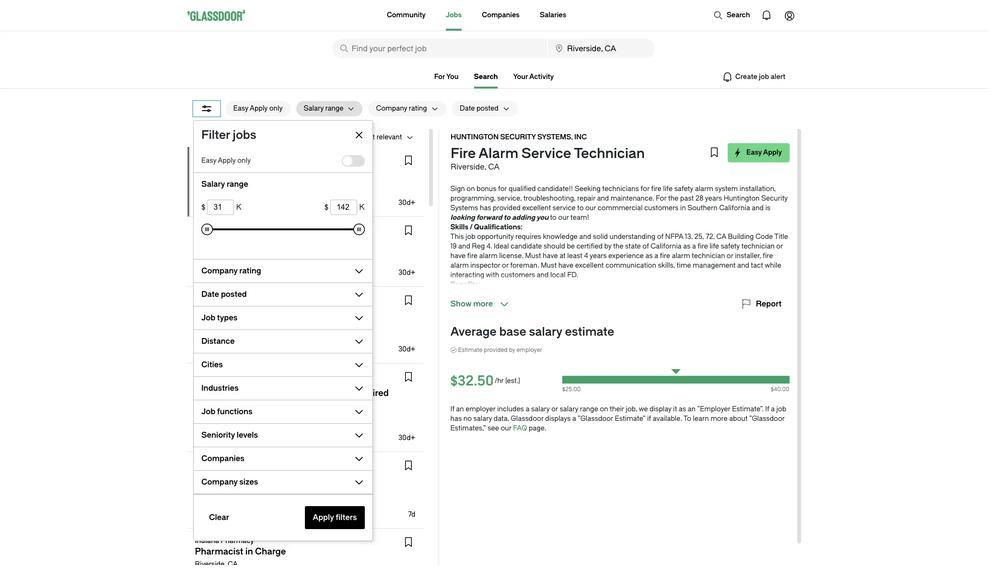 Task type: describe. For each thing, give the bounding box(es) containing it.
$40.00 inside riverside, ca $25.00 - $40.00 easy apply
[[223, 190, 245, 199]]

riverside, for riverside, ca $25.00 - $40.00 easy apply
[[195, 179, 226, 187]]

$50.00
[[195, 426, 217, 434]]

riverside, right 24,562
[[218, 133, 249, 141]]

2 an from the left
[[688, 406, 696, 414]]

2 k from the left
[[359, 203, 365, 212]]

easy down riverside, ca
[[203, 514, 216, 521]]

0 horizontal spatial have
[[451, 252, 466, 260]]

indiana pharmacy
[[195, 538, 254, 546]]

includes
[[497, 406, 524, 414]]

qualified
[[509, 185, 536, 193]]

0 vertical spatial excellent
[[522, 204, 551, 212]]

repair
[[578, 195, 596, 203]]

and right 19
[[459, 243, 470, 251]]

job types button
[[194, 311, 349, 326]]

building
[[728, 233, 754, 241]]

ca inside riverside, ca $25.00 - $40.00 easy apply
[[228, 179, 238, 187]]

installation,
[[740, 185, 776, 193]]

companies for the companies popup button
[[201, 455, 244, 464]]

cities
[[201, 361, 223, 370]]

$32.50 /hr (est.)
[[451, 374, 520, 389]]

hour inside $35.00 - $45.00 per hour (employer est.) easy apply
[[259, 260, 275, 269]]

72,
[[706, 233, 715, 241]]

company for company sizes dropdown button
[[201, 478, 237, 487]]

1 vertical spatial $40.00
[[771, 387, 790, 393]]

provided inside sign on bonus for qualified candidate!! seeking technicians for fire life safety alarm system installation, programming, service, troubleshooting, repair and maintenance. for the past 28 years huntington security systems has provided excellent service to our commmercial customers in southern california and is looking forward to adding you to our team! skills / qualifications: this job opportunity requires knowledge and solid understanding of nfpa 13, 25, 72, ca building code title 19 and reg 4. ideal candidate should be certified by the state of california as a fire life safety technician or have fire alarm license. must have at least 4 years experience as a fire alarm technician or installer, fire alarm inspector or foreman. must have excellent communication skills, time management and tact while interacting with customers and local fd. benefits:
[[493, 204, 521, 212]]

knowledge
[[543, 233, 578, 241]]

faq link
[[513, 425, 527, 433]]

faq
[[513, 425, 527, 433]]

salary right the base
[[529, 326, 563, 339]]

riverside, inside huntington security systems, inc fire alarm service technician riverside, ca
[[451, 163, 486, 172]]

service
[[522, 146, 571, 162]]

24,562
[[195, 133, 216, 141]]

1 horizontal spatial employer
[[517, 347, 543, 354]]

salary inside dropdown button
[[304, 105, 324, 113]]

or left installer,
[[727, 252, 734, 260]]

1 $ from the left
[[201, 203, 205, 212]]

1 vertical spatial of
[[643, 243, 649, 251]]

show more
[[451, 300, 493, 309]]

time
[[677, 262, 691, 270]]

1 horizontal spatial safety
[[721, 243, 740, 251]]

outpatient
[[227, 225, 262, 234]]

seeking
[[575, 185, 601, 193]]

service,
[[497, 195, 522, 203]]

job for job functions
[[201, 408, 215, 417]]

company rating button
[[369, 101, 427, 117]]

apply inside riverside, ca $25.00 - $40.00 easy apply
[[217, 202, 232, 209]]

on inside the if an employer includes a salary or salary range on their job, we display it as an "employer estimate".  if a job has no salary data, glassdoor displays a "glassdoor estimate" if available.  to learn more about "glassdoor estimates," see our
[[600, 406, 608, 414]]

$55k
[[195, 337, 212, 345]]

0 horizontal spatial jobs
[[233, 129, 256, 142]]

Search keyword field
[[333, 39, 547, 58]]

show
[[451, 300, 472, 309]]

jobs list element
[[187, 147, 429, 566]]

a down 25, at the right of page
[[693, 243, 696, 251]]

1 "glassdoor from the left
[[578, 415, 613, 424]]

0 vertical spatial as
[[684, 243, 691, 251]]

alarm up time
[[672, 252, 691, 260]]

in
[[681, 204, 686, 212]]

management
[[693, 262, 736, 270]]

0 horizontal spatial only
[[237, 157, 251, 165]]

- for $50.00
[[218, 426, 222, 434]]

est.) inside $35.00 - $45.00 per hour (employer est.) easy apply
[[311, 260, 324, 269]]

riverside, for riverside, ca $50.00 - $60.00 per hour easy apply
[[195, 414, 226, 423]]

(employer inside $35.00 - $45.00 per hour (employer est.) easy apply
[[277, 260, 309, 269]]

candidate
[[511, 243, 542, 251]]

1 vertical spatial must
[[541, 262, 557, 270]]

1 horizontal spatial to
[[550, 214, 557, 222]]

1 vertical spatial years
[[590, 252, 607, 260]]

open filter menu image
[[201, 103, 212, 115]]

if
[[648, 415, 651, 424]]

i4 search group logo image
[[195, 461, 211, 476]]

30d+ for riverside, ca $25.00 - $40.00 easy apply
[[399, 199, 416, 207]]

1 horizontal spatial california
[[720, 204, 750, 212]]

surgical
[[264, 225, 291, 234]]

seniority levels
[[201, 431, 258, 440]]

19
[[451, 243, 457, 251]]

fire down reg
[[467, 252, 478, 260]]

2 horizontal spatial to
[[578, 204, 584, 212]]

company for company rating dropdown button
[[201, 267, 237, 276]]

it
[[673, 406, 677, 414]]

$25.00 inside riverside, ca $25.00 - $40.00 easy apply
[[195, 190, 217, 199]]

qualifications:
[[474, 224, 523, 232]]

see
[[488, 425, 499, 433]]

learn
[[693, 415, 709, 424]]

2 vertical spatial easy apply
[[203, 514, 232, 521]]

ca inside riverside, ca $55k (employer est.)
[[228, 326, 238, 334]]

ideal
[[494, 243, 509, 251]]

$35.00 - $45.00 per hour (employer est.) easy apply
[[195, 260, 324, 279]]

1 vertical spatial date posted button
[[194, 287, 349, 303]]

jobs link
[[446, 0, 462, 31]]

1 k from the left
[[236, 203, 241, 212]]

most
[[359, 133, 375, 141]]

and right repair
[[597, 195, 609, 203]]

automotive refinishing manufacturer logo image
[[195, 295, 211, 311]]

2 horizontal spatial have
[[559, 262, 574, 270]]

sign
[[451, 185, 465, 193]]

job types
[[201, 314, 237, 323]]

company for company rating popup button
[[376, 105, 407, 113]]

salaries link
[[540, 0, 567, 31]]

0 vertical spatial posted
[[477, 105, 499, 113]]

manufacturer
[[294, 299, 338, 307]]

faq page.
[[513, 425, 547, 433]]

range inside dropdown button
[[325, 105, 344, 113]]

state
[[625, 243, 641, 251]]

riverside, for riverside, ca $55k (employer est.)
[[195, 326, 226, 334]]

employer inside the if an employer includes a salary or salary range on their job, we display it as an "employer estimate".  if a job has no salary data, glassdoor displays a "glassdoor estimate" if available.  to learn more about "glassdoor estimates," see our
[[466, 406, 496, 414]]

huntington security systems, inc fire alarm service technician riverside, ca
[[451, 133, 645, 172]]

1 vertical spatial easy apply
[[203, 349, 232, 355]]

or down the license. on the top of the page
[[502, 262, 509, 270]]

industries button
[[194, 381, 349, 397]]

should
[[544, 243, 565, 251]]

ca down company sizes
[[228, 491, 238, 499]]

with
[[486, 271, 499, 280]]

0 horizontal spatial date posted
[[201, 290, 247, 299]]

or inside the if an employer includes a salary or salary range on their job, we display it as an "employer estimate".  if a job has no salary data, glassdoor displays a "glassdoor estimate" if available.  to learn more about "glassdoor estimates," see our
[[552, 406, 558, 414]]

search button
[[709, 6, 755, 25]]

huntington
[[724, 195, 760, 203]]

1 vertical spatial $25.00
[[563, 387, 581, 393]]

search inside jobs list element
[[223, 464, 246, 472]]

inc for huntington security systems, inc
[[319, 155, 331, 164]]

0 vertical spatial date posted button
[[452, 101, 499, 117]]

hour inside "riverside, ca $50.00 - $60.00 per hour easy apply"
[[259, 426, 276, 434]]

sizes
[[239, 478, 258, 487]]

glassdoor
[[511, 415, 544, 424]]

ca up the huntington security systems, inc
[[251, 133, 261, 141]]

4
[[584, 252, 588, 260]]

1 horizontal spatial our
[[558, 214, 569, 222]]

salary range inside dropdown button
[[304, 105, 344, 113]]

easy apply only inside button
[[233, 105, 283, 113]]

foreman.
[[510, 262, 539, 270]]

1 horizontal spatial jobs
[[262, 133, 276, 141]]

1 horizontal spatial date
[[460, 105, 475, 113]]

job functions
[[201, 408, 252, 417]]

page.
[[529, 425, 547, 433]]

on inside sign on bonus for qualified candidate!! seeking technicians for fire life safety alarm system installation, programming, service, troubleshooting, repair and maintenance. for the past 28 years huntington security systems has provided excellent service to our commmercial customers in southern california and is looking forward to adding you to our team! skills / qualifications: this job opportunity requires knowledge and solid understanding of nfpa 13, 25, 72, ca building code title 19 and reg 4. ideal candidate should be certified by the state of california as a fire life safety technician or have fire alarm license. must have at least 4 years experience as a fire alarm technician or installer, fire alarm inspector or foreman. must have excellent communication skills, time management and tact while interacting with customers and local fd. benefits:
[[467, 185, 475, 193]]

0 vertical spatial our
[[586, 204, 596, 212]]

1 vertical spatial posted
[[221, 290, 247, 299]]

apply down riverside, ca
[[217, 514, 232, 521]]

requires
[[516, 233, 541, 241]]

and down installer,
[[738, 262, 750, 270]]

easy down 24,562
[[201, 157, 216, 165]]

a up glassdoor on the right bottom
[[526, 406, 530, 414]]

★ for the genesis group
[[291, 377, 297, 383]]

none field search location
[[548, 39, 655, 58]]

interacting
[[451, 271, 485, 280]]

estimate".
[[732, 406, 764, 414]]

alarm up 28 at the top of page
[[695, 185, 714, 193]]

2 30d+ from the top
[[399, 269, 416, 277]]

0 horizontal spatial for
[[434, 73, 445, 81]]

reg
[[472, 243, 485, 251]]

company rating for company rating popup button
[[376, 105, 427, 113]]

range inside the if an employer includes a salary or salary range on their job, we display it as an "employer estimate".  if a job has no salary data, glassdoor displays a "glassdoor estimate" if available.  to learn more about "glassdoor estimates," see our
[[580, 406, 598, 414]]

1 vertical spatial date
[[201, 290, 219, 299]]

estimate
[[458, 347, 483, 354]]

easy apply only image
[[342, 155, 365, 167]]

0 horizontal spatial safety
[[675, 185, 694, 193]]

Search location field
[[548, 39, 655, 58]]

technician
[[574, 146, 645, 162]]

alarm
[[478, 146, 518, 162]]

$35.00
[[195, 260, 217, 269]]

average
[[451, 326, 497, 339]]

job functions button
[[194, 405, 349, 420]]

company rating button
[[194, 264, 349, 279]]

apply up the installation,
[[763, 149, 782, 157]]

1 vertical spatial excellent
[[575, 262, 604, 270]]

4.
[[487, 243, 492, 251]]

title
[[775, 233, 789, 241]]

companies for companies link
[[482, 11, 520, 19]]

more inside the if an employer includes a salary or salary range on their job, we display it as an "employer estimate".  if a job has no salary data, glassdoor displays a "glassdoor estimate" if available.  to learn more about "glassdoor estimates," see our
[[711, 415, 728, 424]]

easy down $55k
[[203, 349, 216, 355]]

24,562 riverside, ca jobs
[[195, 133, 276, 141]]

installer,
[[735, 252, 761, 260]]

0 vertical spatial customers
[[645, 204, 679, 212]]

1 vertical spatial search
[[474, 73, 498, 81]]

seniority
[[201, 431, 235, 440]]

2 for from the left
[[641, 185, 650, 193]]

(employer inside riverside, ca $55k (employer est.)
[[213, 337, 245, 345]]

a up "skills,"
[[655, 252, 659, 260]]

1 vertical spatial life
[[710, 243, 719, 251]]

has inside the if an employer includes a salary or salary range on their job, we display it as an "employer estimate".  if a job has no salary data, glassdoor displays a "glassdoor estimate" if available.  to learn more about "glassdoor estimates," see our
[[451, 415, 462, 424]]

$45.00
[[223, 260, 245, 269]]

ca inside "riverside, ca $50.00 - $60.00 per hour easy apply"
[[228, 414, 238, 423]]

programming,
[[451, 195, 496, 203]]

0 vertical spatial life
[[663, 185, 673, 193]]

a right displays at the bottom
[[573, 415, 576, 424]]

0 horizontal spatial salary range
[[201, 180, 248, 189]]

1 horizontal spatial of
[[657, 233, 664, 241]]

companies button
[[194, 452, 349, 467]]

the genesis group 3.9 ★
[[215, 376, 297, 384]]

search inside button
[[727, 11, 750, 19]]

alarm down 4.
[[479, 252, 498, 260]]

community link
[[387, 0, 426, 31]]

★ for i4 search group
[[282, 465, 287, 472]]

(est.)
[[506, 377, 520, 386]]

1 horizontal spatial the
[[669, 195, 679, 203]]



Task type: locate. For each thing, give the bounding box(es) containing it.
on up programming,
[[467, 185, 475, 193]]

est.)
[[311, 260, 324, 269], [247, 337, 260, 345]]

0 vertical spatial california
[[720, 204, 750, 212]]

functions
[[217, 408, 252, 417]]

posted
[[477, 105, 499, 113], [221, 290, 247, 299]]

companies inside popup button
[[201, 455, 244, 464]]

1 horizontal spatial by
[[605, 243, 612, 251]]

companies link
[[482, 0, 520, 31]]

0 horizontal spatial posted
[[221, 290, 247, 299]]

jobs
[[233, 129, 256, 142], [262, 133, 276, 141]]

and up certified at the top
[[580, 233, 591, 241]]

2 horizontal spatial search
[[727, 11, 750, 19]]

apply inside "riverside, ca $50.00 - $60.00 per hour easy apply"
[[217, 437, 232, 444]]

group for i4 search group
[[248, 464, 268, 472]]

as right it
[[679, 406, 686, 414]]

company rating
[[376, 105, 427, 113], [201, 267, 261, 276]]

security
[[500, 133, 536, 141], [245, 155, 280, 164]]

adding
[[512, 214, 535, 222]]

ca inside sign on bonus for qualified candidate!! seeking technicians for fire life safety alarm system installation, programming, service, troubleshooting, repair and maintenance. for the past 28 years huntington security systems has provided excellent service to our commmercial customers in southern california and is looking forward to adding you to our team! skills / qualifications: this job opportunity requires knowledge and solid understanding of nfpa 13, 25, 72, ca building code title 19 and reg 4. ideal candidate should be certified by the state of california as a fire life safety technician or have fire alarm license. must have at least 4 years experience as a fire alarm technician or installer, fire alarm inspector or foreman. must have excellent communication skills, time management and tact while interacting with customers and local fd. benefits:
[[717, 233, 727, 241]]

southern
[[688, 204, 718, 212]]

while
[[765, 262, 782, 270]]

or up displays at the bottom
[[552, 406, 558, 414]]

system
[[715, 185, 738, 193]]

easy inside easy apply button
[[746, 149, 762, 157]]

1 horizontal spatial years
[[705, 195, 722, 203]]

0 vertical spatial on
[[467, 185, 475, 193]]

0 vertical spatial only
[[269, 105, 283, 113]]

refinishing
[[255, 299, 292, 307]]

0 vertical spatial salary range
[[304, 105, 344, 113]]

(employer down institute on the left top of the page
[[277, 260, 309, 269]]

easy apply down riverside, ca
[[203, 514, 232, 521]]

as down the 13,
[[684, 243, 691, 251]]

1 vertical spatial as
[[646, 252, 653, 260]]

for up the service,
[[498, 185, 507, 193]]

0 vertical spatial date posted
[[460, 105, 499, 113]]

0 horizontal spatial (employer
[[213, 337, 245, 345]]

posted down search link
[[477, 105, 499, 113]]

company rating for company rating dropdown button
[[201, 267, 261, 276]]

3 - from the top
[[218, 426, 222, 434]]

opportunity
[[477, 233, 514, 241]]

1 vertical spatial range
[[227, 180, 248, 189]]

levels
[[237, 431, 258, 440]]

date posted up types
[[201, 290, 247, 299]]

relevant
[[377, 133, 402, 141]]

team!
[[571, 214, 589, 222]]

has
[[480, 204, 491, 212], [451, 415, 462, 424]]

more right show
[[474, 300, 493, 309]]

on left their
[[600, 406, 608, 414]]

2 vertical spatial as
[[679, 406, 686, 414]]

by inside sign on bonus for qualified candidate!! seeking technicians for fire life safety alarm system installation, programming, service, troubleshooting, repair and maintenance. for the past 28 years huntington security systems has provided excellent service to our commmercial customers in southern california and is looking forward to adding you to our team! skills / qualifications: this job opportunity requires knowledge and solid understanding of nfpa 13, 25, 72, ca building code title 19 and reg 4. ideal candidate should be certified by the state of california as a fire life safety technician or have fire alarm license. must have at least 4 years experience as a fire alarm technician or installer, fire alarm inspector or foreman. must have excellent communication skills, time management and tact while interacting with customers and local fd. benefits:
[[605, 243, 612, 251]]

2 $ from the left
[[325, 203, 329, 212]]

job inside sign on bonus for qualified candidate!! seeking technicians for fire life safety alarm system installation, programming, service, troubleshooting, repair and maintenance. for the past 28 years huntington security systems has provided excellent service to our commmercial customers in southern california and is looking forward to adding you to our team! skills / qualifications: this job opportunity requires knowledge and solid understanding of nfpa 13, 25, 72, ca building code title 19 and reg 4. ideal candidate should be certified by the state of california as a fire life safety technician or have fire alarm license. must have at least 4 years experience as a fire alarm technician or installer, fire alarm inspector or foreman. must have excellent communication skills, time management and tact while interacting with customers and local fd. benefits:
[[466, 233, 476, 241]]

security down 24,562 riverside, ca jobs
[[245, 155, 280, 164]]

easy apply only element
[[342, 155, 365, 167]]

company up riverside, ca
[[201, 478, 237, 487]]

for up the maintenance. on the right of page
[[641, 185, 650, 193]]

1 vertical spatial on
[[600, 406, 608, 414]]

per inside "riverside, ca $50.00 - $60.00 per hour easy apply"
[[247, 426, 257, 434]]

posted up types
[[221, 290, 247, 299]]

easy up the installation,
[[746, 149, 762, 157]]

only down 24,562 riverside, ca jobs
[[237, 157, 251, 165]]

0 horizontal spatial on
[[467, 185, 475, 193]]

group for the genesis group
[[257, 376, 278, 384]]

1 horizontal spatial range
[[325, 105, 344, 113]]

have down 19
[[451, 252, 466, 260]]

4 30d+ from the top
[[399, 435, 416, 443]]

skills
[[451, 224, 469, 232]]

seniority levels button
[[194, 428, 349, 444]]

bonus
[[477, 185, 497, 193]]

group up sizes
[[248, 464, 268, 472]]

you
[[537, 214, 549, 222]]

riverside, down fire
[[451, 163, 486, 172]]

huntington security systems, inc
[[195, 155, 331, 164]]

1 if from the left
[[451, 406, 455, 414]]

company inside popup button
[[376, 105, 407, 113]]

1 horizontal spatial huntington
[[451, 133, 499, 141]]

inc for huntington security systems, inc fire alarm service technician riverside, ca
[[574, 133, 587, 141]]

security for huntington security systems, inc
[[245, 155, 280, 164]]

easy apply only down 24,562 riverside, ca jobs
[[201, 157, 251, 165]]

0 vertical spatial for
[[434, 73, 445, 81]]

has up the 'forward' at the top of the page
[[480, 204, 491, 212]]

a right estimate".
[[771, 406, 775, 414]]

systems, for huntington security systems, inc fire alarm service technician riverside, ca
[[537, 133, 573, 141]]

0 vertical spatial security
[[500, 133, 536, 141]]

estimates,"
[[451, 425, 486, 433]]

must up the local
[[541, 262, 557, 270]]

easy inside riverside, ca $25.00 - $40.00 easy apply
[[203, 202, 216, 209]]

riverside, inside riverside, ca $55k (employer est.)
[[195, 326, 226, 334]]

years right 4
[[590, 252, 607, 260]]

huntington
[[451, 133, 499, 141], [195, 155, 243, 164]]

★ for automotive refinishing manufacturer
[[352, 300, 358, 306]]

most relevant button
[[351, 130, 402, 145]]

only
[[269, 105, 283, 113], [237, 157, 251, 165]]

for left past
[[656, 195, 667, 203]]

about
[[730, 415, 748, 424]]

2 hour from the top
[[259, 426, 276, 434]]

fire down 25, at the right of page
[[698, 243, 708, 251]]

company rating inside popup button
[[376, 105, 427, 113]]

job
[[466, 233, 476, 241], [777, 406, 787, 414]]

maintenance.
[[611, 195, 655, 203]]

security
[[762, 195, 788, 203]]

★ right 3.9
[[291, 377, 297, 383]]

0 vertical spatial range
[[325, 105, 344, 113]]

ca right 72,
[[717, 233, 727, 241]]

display
[[650, 406, 672, 414]]

rating for company rating popup button
[[409, 105, 427, 113]]

0 horizontal spatial if
[[451, 406, 455, 414]]

ca down types
[[228, 326, 238, 334]]

1 horizontal spatial k
[[359, 203, 365, 212]]

and left is
[[752, 204, 764, 212]]

inc up technician
[[574, 133, 587, 141]]

the
[[669, 195, 679, 203], [613, 243, 624, 251]]

0 vertical spatial must
[[525, 252, 541, 260]]

of right state
[[643, 243, 649, 251]]

★ inside the genesis group 3.9 ★
[[291, 377, 297, 383]]

cities button
[[194, 358, 349, 373]]

salary up see
[[474, 415, 492, 424]]

jobs up the huntington security systems, inc
[[262, 133, 276, 141]]

jobs
[[446, 11, 462, 19]]

only inside button
[[269, 105, 283, 113]]

1 horizontal spatial ★
[[291, 377, 297, 383]]

2 slider from the left
[[353, 224, 365, 236]]

if up estimates,"
[[451, 406, 455, 414]]

as inside the if an employer includes a salary or salary range on their job, we display it as an "employer estimate".  if a job has no salary data, glassdoor displays a "glassdoor estimate" if available.  to learn more about "glassdoor estimates," see our
[[679, 406, 686, 414]]

riverside, for riverside, ca
[[195, 491, 226, 499]]

1 vertical spatial the
[[613, 243, 624, 251]]

none field search keyword
[[333, 39, 547, 58]]

types
[[217, 314, 237, 323]]

security inside jobs list element
[[245, 155, 280, 164]]

date posted button up the job types 'popup button'
[[194, 287, 349, 303]]

0 horizontal spatial of
[[643, 243, 649, 251]]

1 vertical spatial hour
[[259, 426, 276, 434]]

0 vertical spatial $40.00
[[223, 190, 245, 199]]

0 horizontal spatial $25.00
[[195, 190, 217, 199]]

2 if from the left
[[766, 406, 770, 414]]

0 horizontal spatial date
[[201, 290, 219, 299]]

to up team! in the top of the page
[[578, 204, 584, 212]]

systems, inside jobs list element
[[282, 155, 317, 164]]

our inside the if an employer includes a salary or salary range on their job, we display it as an "employer estimate".  if a job has no salary data, glassdoor displays a "glassdoor estimate" if available.  to learn more about "glassdoor estimates," see our
[[501, 425, 512, 433]]

1 vertical spatial rating
[[239, 267, 261, 276]]

1 vertical spatial -
[[218, 260, 222, 269]]

0 horizontal spatial customers
[[501, 271, 535, 280]]

0 vertical spatial safety
[[675, 185, 694, 193]]

company up the automotive at the left bottom of page
[[201, 267, 237, 276]]

fire
[[451, 146, 476, 162]]

0 horizontal spatial security
[[245, 155, 280, 164]]

2 job from the top
[[201, 408, 215, 417]]

huntington inside huntington security systems, inc fire alarm service technician riverside, ca
[[451, 133, 499, 141]]

security up alarm
[[500, 133, 536, 141]]

job down automotive refinishing manufacturer logo
[[201, 314, 215, 323]]

job inside the if an employer includes a salary or salary range on their job, we display it as an "employer estimate".  if a job has no salary data, glassdoor displays a "glassdoor estimate" if available.  to learn more about "glassdoor estimates," see our
[[777, 406, 787, 414]]

company
[[376, 105, 407, 113], [201, 267, 237, 276], [201, 478, 237, 487]]

inspector
[[471, 262, 501, 270]]

/hr
[[495, 377, 504, 386]]

no
[[464, 415, 472, 424]]

for left you
[[434, 73, 445, 81]]

easy inside "riverside, ca $50.00 - $60.00 per hour easy apply"
[[203, 437, 216, 444]]

institute
[[293, 225, 320, 234]]

0 horizontal spatial salary
[[201, 180, 225, 189]]

easy apply only up 24,562 riverside, ca jobs
[[233, 105, 283, 113]]

an up "to"
[[688, 406, 696, 414]]

distance
[[201, 337, 235, 346]]

0 horizontal spatial systems,
[[282, 155, 317, 164]]

for you
[[434, 73, 459, 81]]

easy inside easy apply only button
[[233, 105, 248, 113]]

report
[[756, 300, 782, 309]]

- up riverside
[[218, 190, 222, 199]]

2 - from the top
[[218, 260, 222, 269]]

riverside, up $55k
[[195, 326, 226, 334]]

30d+ for riverside, ca $55k (employer est.)
[[399, 346, 416, 354]]

riverside outpatient surgical institute
[[195, 225, 320, 234]]

0 horizontal spatial k
[[236, 203, 241, 212]]

huntington inside jobs list element
[[195, 155, 243, 164]]

riverside, ca $55k (employer est.)
[[195, 326, 260, 345]]

1 horizontal spatial inc
[[574, 133, 587, 141]]

(employer down types
[[213, 337, 245, 345]]

1 vertical spatial california
[[651, 243, 682, 251]]

★
[[352, 300, 358, 306], [291, 377, 297, 383], [282, 465, 287, 472]]

2 per from the top
[[247, 426, 257, 434]]

0 horizontal spatial est.)
[[247, 337, 260, 345]]

understanding
[[610, 233, 656, 241]]

0 vertical spatial provided
[[493, 204, 521, 212]]

job up $50.00
[[201, 408, 215, 417]]

1 horizontal spatial date posted button
[[452, 101, 499, 117]]

"employer
[[698, 406, 731, 414]]

1 horizontal spatial date posted
[[460, 105, 499, 113]]

have down "at"
[[559, 262, 574, 270]]

apply up 24,562 riverside, ca jobs
[[250, 105, 268, 113]]

1 horizontal spatial companies
[[482, 11, 520, 19]]

easy apply down distance
[[203, 349, 232, 355]]

0 vertical spatial inc
[[574, 133, 587, 141]]

alarm up interacting
[[451, 262, 469, 270]]

0 vertical spatial company rating
[[376, 105, 427, 113]]

job inside 'popup button'
[[201, 314, 215, 323]]

company up relevant
[[376, 105, 407, 113]]

0 vertical spatial group
[[257, 376, 278, 384]]

1 vertical spatial employer
[[466, 406, 496, 414]]

- right $35.00
[[218, 260, 222, 269]]

more down "employer
[[711, 415, 728, 424]]

easy down $35.00
[[203, 272, 216, 279]]

solid
[[593, 233, 608, 241]]

0 horizontal spatial inc
[[319, 155, 331, 164]]

1 horizontal spatial for
[[641, 185, 650, 193]]

0 horizontal spatial to
[[504, 214, 511, 222]]

0 vertical spatial of
[[657, 233, 664, 241]]

pharmacy
[[221, 538, 254, 546]]

technician
[[742, 243, 775, 251], [692, 252, 725, 260]]

- for $25.00
[[218, 190, 222, 199]]

of left nfpa
[[657, 233, 664, 241]]

1 horizontal spatial search
[[474, 73, 498, 81]]

1 horizontal spatial posted
[[477, 105, 499, 113]]

systems, for huntington security systems, inc
[[282, 155, 317, 164]]

0 vertical spatial companies
[[482, 11, 520, 19]]

1 vertical spatial our
[[558, 214, 569, 222]]

date posted button down search link
[[452, 101, 499, 117]]

0 horizontal spatial excellent
[[522, 204, 551, 212]]

0 horizontal spatial huntington
[[195, 155, 243, 164]]

★ inside i4 search group 5.0 ★
[[282, 465, 287, 472]]

job inside popup button
[[201, 408, 215, 417]]

technician up the management
[[692, 252, 725, 260]]

hour down the job functions popup button
[[259, 426, 276, 434]]

k down the easy apply only image
[[359, 203, 365, 212]]

slider
[[201, 224, 213, 236], [353, 224, 365, 236]]

salary up glassdoor on the right bottom
[[531, 406, 550, 414]]

security for huntington security systems, inc fire alarm service technician riverside, ca
[[500, 133, 536, 141]]

to right "you"
[[550, 214, 557, 222]]

1 vertical spatial safety
[[721, 243, 740, 251]]

1 horizontal spatial if
[[766, 406, 770, 414]]

★ right 2.5
[[352, 300, 358, 306]]

apply up riverside
[[217, 202, 232, 209]]

1 job from the top
[[201, 314, 215, 323]]

28
[[696, 195, 704, 203]]

$25.00 up displays at the bottom
[[563, 387, 581, 393]]

huntington for huntington security systems, inc fire alarm service technician riverside, ca
[[451, 133, 499, 141]]

your activity
[[513, 73, 554, 81]]

we
[[639, 406, 648, 414]]

for you link
[[434, 73, 459, 81]]

search link
[[474, 73, 498, 89]]

riverside, inside "riverside, ca $50.00 - $60.00 per hour easy apply"
[[195, 414, 226, 423]]

easy inside $35.00 - $45.00 per hour (employer est.) easy apply
[[203, 272, 216, 279]]

1 vertical spatial for
[[656, 195, 667, 203]]

apply down distance
[[217, 349, 232, 355]]

rating inside dropdown button
[[239, 267, 261, 276]]

1 horizontal spatial rating
[[409, 105, 427, 113]]

inc inside jobs list element
[[319, 155, 331, 164]]

be
[[567, 243, 575, 251]]

13,
[[685, 233, 693, 241]]

apply down 24,562 riverside, ca jobs
[[218, 157, 236, 165]]

and left the local
[[537, 271, 549, 280]]

fire up while
[[763, 252, 773, 260]]

0 horizontal spatial technician
[[692, 252, 725, 260]]

0 horizontal spatial date posted button
[[194, 287, 349, 303]]

communication
[[606, 262, 657, 270]]

close filter menu image
[[353, 130, 365, 141]]

- inside $35.00 - $45.00 per hour (employer est.) easy apply
[[218, 260, 222, 269]]

ca inside huntington security systems, inc fire alarm service technician riverside, ca
[[488, 163, 500, 172]]

riverside, inside riverside, ca $25.00 - $40.00 easy apply
[[195, 179, 226, 187]]

at
[[560, 252, 566, 260]]

past
[[681, 195, 694, 203]]

1 horizontal spatial customers
[[645, 204, 679, 212]]

- inside riverside, ca $25.00 - $40.00 easy apply
[[218, 190, 222, 199]]

show more button
[[451, 299, 510, 310]]

rating inside popup button
[[409, 105, 427, 113]]

riverside
[[195, 225, 226, 234]]

or down title
[[777, 243, 783, 251]]

more inside dropdown button
[[474, 300, 493, 309]]

1 an from the left
[[456, 406, 464, 414]]

1 horizontal spatial job
[[777, 406, 787, 414]]

1 slider from the left
[[201, 224, 213, 236]]

easy down $50.00
[[203, 437, 216, 444]]

salary range button
[[296, 101, 344, 117]]

your activity link
[[513, 73, 554, 81]]

30d+ for riverside, ca $50.00 - $60.00 per hour easy apply
[[399, 435, 416, 443]]

provided down the base
[[484, 347, 508, 354]]

our
[[586, 204, 596, 212], [558, 214, 569, 222], [501, 425, 512, 433]]

0 vertical spatial huntington
[[451, 133, 499, 141]]

0 vertical spatial by
[[605, 243, 612, 251]]

apply down $60.00
[[217, 437, 232, 444]]

3 30d+ from the top
[[399, 346, 416, 354]]

riverside, ca $25.00 - $40.00 easy apply
[[195, 179, 245, 209]]

★ inside automotive refinishing manufacturer 2.5 ★
[[352, 300, 358, 306]]

1 horizontal spatial systems,
[[537, 133, 573, 141]]

$32.50
[[451, 374, 494, 389]]

1 vertical spatial easy apply only
[[201, 157, 251, 165]]

2 "glassdoor from the left
[[750, 415, 785, 424]]

-
[[218, 190, 222, 199], [218, 260, 222, 269], [218, 426, 222, 434]]

2 vertical spatial search
[[223, 464, 246, 472]]

huntington for huntington security systems, inc
[[195, 155, 243, 164]]

fire up "skills,"
[[660, 252, 671, 260]]

security inside huntington security systems, inc fire alarm service technician riverside, ca
[[500, 133, 536, 141]]

easy apply only button
[[226, 101, 290, 117]]

jobs right filter at the left top of the page
[[233, 129, 256, 142]]

1 for from the left
[[498, 185, 507, 193]]

safety up past
[[675, 185, 694, 193]]

0 vertical spatial years
[[705, 195, 722, 203]]

inc inside huntington security systems, inc fire alarm service technician riverside, ca
[[574, 133, 587, 141]]

i4
[[215, 464, 221, 472]]

salary up displays at the bottom
[[560, 406, 579, 414]]

1 horizontal spatial technician
[[742, 243, 775, 251]]

1 vertical spatial provided
[[484, 347, 508, 354]]

apply inside $35.00 - $45.00 per hour (employer est.) easy apply
[[217, 272, 232, 279]]

"glassdoor down estimate".
[[750, 415, 785, 424]]

1 vertical spatial job
[[201, 408, 215, 417]]

0 horizontal spatial slider
[[201, 224, 213, 236]]

certified
[[577, 243, 603, 251]]

0 vertical spatial technician
[[742, 243, 775, 251]]

fire up the maintenance. on the right of page
[[652, 185, 662, 193]]

est.) inside riverside, ca $55k (employer est.)
[[247, 337, 260, 345]]

systems, inside huntington security systems, inc fire alarm service technician riverside, ca
[[537, 133, 573, 141]]

1 vertical spatial salary
[[201, 180, 225, 189]]

1 hour from the top
[[259, 260, 275, 269]]

employer up no
[[466, 406, 496, 414]]

0 horizontal spatial companies
[[201, 455, 244, 464]]

for inside sign on bonus for qualified candidate!! seeking technicians for fire life safety alarm system installation, programming, service, troubleshooting, repair and maintenance. for the past 28 years huntington security systems has provided excellent service to our commmercial customers in southern california and is looking forward to adding you to our team! skills / qualifications: this job opportunity requires knowledge and solid understanding of nfpa 13, 25, 72, ca building code title 19 and reg 4. ideal candidate should be certified by the state of california as a fire life safety technician or have fire alarm license. must have at least 4 years experience as a fire alarm technician or installer, fire alarm inspector or foreman. must have excellent communication skills, time management and tact while interacting with customers and local fd. benefits:
[[656, 195, 667, 203]]

0 vertical spatial job
[[466, 233, 476, 241]]

0 vertical spatial salary
[[304, 105, 324, 113]]

safety
[[675, 185, 694, 193], [721, 243, 740, 251]]

huntington up fire
[[451, 133, 499, 141]]

1 horizontal spatial salary range
[[304, 105, 344, 113]]

2 vertical spatial company
[[201, 478, 237, 487]]

1 horizontal spatial have
[[543, 252, 558, 260]]

years right 28 at the top of page
[[705, 195, 722, 203]]

automotive
[[215, 299, 253, 307]]

least
[[568, 252, 583, 260]]

job for job types
[[201, 314, 215, 323]]

0 horizontal spatial more
[[474, 300, 493, 309]]

1 horizontal spatial security
[[500, 133, 536, 141]]

companies up i4
[[201, 455, 244, 464]]

per inside $35.00 - $45.00 per hour (employer est.) easy apply
[[246, 260, 257, 269]]

provided
[[493, 204, 521, 212], [484, 347, 508, 354]]

date posted
[[460, 105, 499, 113], [201, 290, 247, 299]]

1 horizontal spatial $
[[325, 203, 329, 212]]

1 30d+ from the top
[[399, 199, 416, 207]]

None field
[[333, 39, 547, 58], [548, 39, 655, 58], [207, 200, 234, 215], [331, 200, 357, 215], [207, 200, 234, 215], [331, 200, 357, 215]]

date down search link
[[460, 105, 475, 113]]

rating for company rating dropdown button
[[239, 267, 261, 276]]

has inside sign on bonus for qualified candidate!! seeking technicians for fire life safety alarm system installation, programming, service, troubleshooting, repair and maintenance. for the past 28 years huntington security systems has provided excellent service to our commmercial customers in southern california and is looking forward to adding you to our team! skills / qualifications: this job opportunity requires knowledge and solid understanding of nfpa 13, 25, 72, ca building code title 19 and reg 4. ideal candidate should be certified by the state of california as a fire life safety technician or have fire alarm license. must have at least 4 years experience as a fire alarm technician or installer, fire alarm inspector or foreman. must have excellent communication skills, time management and tact while interacting with customers and local fd. benefits:
[[480, 204, 491, 212]]

the genesis group logo image
[[195, 372, 211, 388]]

easy apply inside button
[[746, 149, 782, 157]]

customers left "in"
[[645, 204, 679, 212]]

company rating inside dropdown button
[[201, 267, 261, 276]]

alarm
[[695, 185, 714, 193], [479, 252, 498, 260], [672, 252, 691, 260], [451, 262, 469, 270]]

1 horizontal spatial only
[[269, 105, 283, 113]]

forward
[[477, 214, 502, 222]]

1 per from the top
[[246, 260, 257, 269]]

only left salary range dropdown button
[[269, 105, 283, 113]]

apply down $45.00
[[217, 272, 232, 279]]

- inside "riverside, ca $50.00 - $60.00 per hour easy apply"
[[218, 426, 222, 434]]

troubleshooting,
[[524, 195, 576, 203]]

california down huntington
[[720, 204, 750, 212]]

by down solid
[[605, 243, 612, 251]]

if right estimate".
[[766, 406, 770, 414]]

0 horizontal spatial by
[[509, 347, 515, 354]]

ca down alarm
[[488, 163, 500, 172]]

1 - from the top
[[218, 190, 222, 199]]

service
[[553, 204, 576, 212]]



Task type: vqa. For each thing, say whether or not it's contained in the screenshot.
the est.) inside the "Riverside, CA $55K (Employer est.)"
yes



